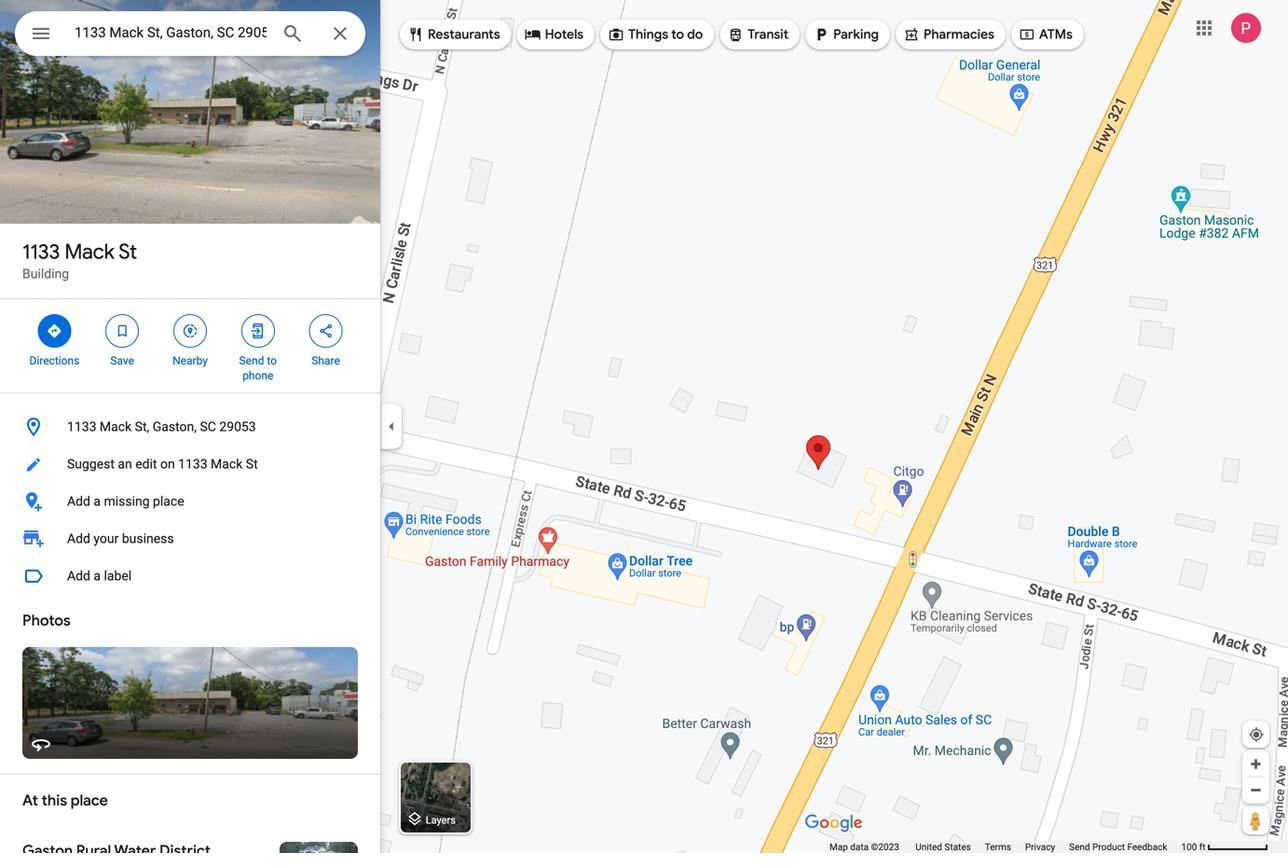 Task type: locate. For each thing, give the bounding box(es) containing it.
1 vertical spatial mack
[[100, 419, 132, 434]]

mack left 'st,'
[[100, 419, 132, 434]]

1133 right on
[[178, 456, 208, 472]]

at
[[22, 791, 38, 810]]

do
[[687, 26, 703, 43]]

100 ft
[[1182, 841, 1206, 853]]

building
[[22, 266, 69, 282]]

0 vertical spatial place
[[153, 494, 184, 509]]

send up phone
[[239, 354, 264, 367]]

to up phone
[[267, 354, 277, 367]]

send inside button
[[1070, 841, 1090, 853]]

send left product
[[1070, 841, 1090, 853]]

add left your
[[67, 531, 90, 546]]

this
[[42, 791, 67, 810]]

0 vertical spatial send
[[239, 354, 264, 367]]

a
[[94, 494, 101, 509], [94, 568, 101, 584]]

add down suggest
[[67, 494, 90, 509]]

atms
[[1039, 26, 1073, 43]]

0 vertical spatial st
[[119, 239, 137, 265]]

to left do
[[672, 26, 684, 43]]

map
[[830, 841, 848, 853]]

send
[[239, 354, 264, 367], [1070, 841, 1090, 853]]

0 horizontal spatial 1133
[[22, 239, 60, 265]]

footer containing map data ©2023
[[830, 841, 1182, 853]]

a left 'missing'
[[94, 494, 101, 509]]

©2023
[[871, 841, 900, 853]]

mack down 29053 at the left of page
[[211, 456, 243, 472]]

1133 mack st, gaston, sc 29053
[[67, 419, 256, 434]]

add inside button
[[67, 494, 90, 509]]

save
[[110, 354, 134, 367]]

2 vertical spatial add
[[67, 568, 90, 584]]


[[30, 20, 52, 47]]

hotels
[[545, 26, 584, 43]]

1133 mack st, gaston, sc 29053 button
[[0, 408, 380, 446]]

1133
[[22, 239, 60, 265], [67, 419, 96, 434], [178, 456, 208, 472]]

1 vertical spatial send
[[1070, 841, 1090, 853]]

mack inside 1133 mack st building
[[65, 239, 114, 265]]

st
[[119, 239, 137, 265], [246, 456, 258, 472]]

share
[[312, 354, 340, 367]]

 search field
[[15, 11, 365, 60]]

add a missing place button
[[0, 483, 380, 520]]

place inside button
[[153, 494, 184, 509]]

0 horizontal spatial to
[[267, 354, 277, 367]]

add
[[67, 494, 90, 509], [67, 531, 90, 546], [67, 568, 90, 584]]

send to phone
[[239, 354, 277, 382]]

2 vertical spatial 1133
[[178, 456, 208, 472]]


[[407, 24, 424, 45]]

 pharmacies
[[903, 24, 995, 45]]

missing
[[104, 494, 150, 509]]


[[46, 321, 63, 341]]

actions for 1133 mack st region
[[0, 299, 380, 393]]

add a label
[[67, 568, 132, 584]]

1 vertical spatial st
[[246, 456, 258, 472]]

a inside 'button'
[[94, 568, 101, 584]]

parking
[[834, 26, 879, 43]]

 button
[[15, 11, 67, 60]]

add for add a missing place
[[67, 494, 90, 509]]

0 vertical spatial add
[[67, 494, 90, 509]]

terms
[[985, 841, 1011, 853]]

 atms
[[1019, 24, 1073, 45]]


[[250, 321, 266, 341]]

0 vertical spatial 1133
[[22, 239, 60, 265]]

1 add from the top
[[67, 494, 90, 509]]

1 horizontal spatial to
[[672, 26, 684, 43]]

None field
[[75, 21, 267, 44]]

send product feedback
[[1070, 841, 1168, 853]]

3 add from the top
[[67, 568, 90, 584]]

collapse side panel image
[[381, 416, 402, 437]]

0 horizontal spatial st
[[119, 239, 137, 265]]

transit
[[748, 26, 789, 43]]

1133 inside 1133 mack st building
[[22, 239, 60, 265]]

1133 up suggest
[[67, 419, 96, 434]]

1 vertical spatial add
[[67, 531, 90, 546]]

2 vertical spatial mack
[[211, 456, 243, 472]]

a left label
[[94, 568, 101, 584]]

100
[[1182, 841, 1197, 853]]

1 horizontal spatial st
[[246, 456, 258, 472]]

2 add from the top
[[67, 531, 90, 546]]

a for label
[[94, 568, 101, 584]]

0 horizontal spatial place
[[71, 791, 108, 810]]

1 vertical spatial place
[[71, 791, 108, 810]]

mack
[[65, 239, 114, 265], [100, 419, 132, 434], [211, 456, 243, 472]]

mack for st
[[65, 239, 114, 265]]


[[318, 321, 334, 341]]

an
[[118, 456, 132, 472]]

add inside 'button'
[[67, 568, 90, 584]]

1133 up building on the left top of the page
[[22, 239, 60, 265]]

add for add a label
[[67, 568, 90, 584]]

gaston,
[[153, 419, 197, 434]]

0 vertical spatial to
[[672, 26, 684, 43]]

footer
[[830, 841, 1182, 853]]

send for send to phone
[[239, 354, 264, 367]]

suggest an edit on 1133 mack st button
[[0, 446, 380, 483]]

phone
[[243, 369, 274, 382]]

1 horizontal spatial send
[[1070, 841, 1090, 853]]

1 vertical spatial a
[[94, 568, 101, 584]]

data
[[851, 841, 869, 853]]

0 vertical spatial a
[[94, 494, 101, 509]]

add left label
[[67, 568, 90, 584]]

0 vertical spatial mack
[[65, 239, 114, 265]]

a inside button
[[94, 494, 101, 509]]

29053
[[219, 419, 256, 434]]

st inside button
[[246, 456, 258, 472]]

100 ft button
[[1182, 841, 1269, 853]]

place down on
[[153, 494, 184, 509]]

0 horizontal spatial send
[[239, 354, 264, 367]]

to inside  things to do
[[672, 26, 684, 43]]


[[525, 24, 541, 45]]

place right this
[[71, 791, 108, 810]]

1 horizontal spatial place
[[153, 494, 184, 509]]

1 vertical spatial to
[[267, 354, 277, 367]]

restaurants
[[428, 26, 500, 43]]

mack up building on the left top of the page
[[65, 239, 114, 265]]

1 vertical spatial 1133
[[67, 419, 96, 434]]

send inside send to phone
[[239, 354, 264, 367]]

place
[[153, 494, 184, 509], [71, 791, 108, 810]]

zoom out image
[[1249, 783, 1263, 797]]

united states
[[916, 841, 971, 853]]


[[114, 321, 131, 341]]

to
[[672, 26, 684, 43], [267, 354, 277, 367]]

privacy button
[[1025, 841, 1056, 853]]

layers
[[426, 814, 456, 826]]

st down 29053 at the left of page
[[246, 456, 258, 472]]

show street view coverage image
[[1243, 806, 1270, 834]]

1 horizontal spatial 1133
[[67, 419, 96, 434]]


[[813, 24, 830, 45]]

st up the ""
[[119, 239, 137, 265]]

2 a from the top
[[94, 568, 101, 584]]

1 a from the top
[[94, 494, 101, 509]]



Task type: describe. For each thing, give the bounding box(es) containing it.

[[1019, 24, 1036, 45]]

1133 mack st main content
[[0, 0, 380, 853]]

pharmacies
[[924, 26, 995, 43]]

 hotels
[[525, 24, 584, 45]]

feedback
[[1128, 841, 1168, 853]]

google account: payton hansen  
(payton.hansen@adept.ai) image
[[1232, 13, 1261, 43]]

label
[[104, 568, 132, 584]]


[[182, 321, 199, 341]]

st inside 1133 mack st building
[[119, 239, 137, 265]]

add a missing place
[[67, 494, 184, 509]]

map data ©2023
[[830, 841, 902, 853]]

suggest an edit on 1133 mack st
[[67, 456, 258, 472]]

product
[[1093, 841, 1125, 853]]

add your business
[[67, 531, 174, 546]]

 things to do
[[608, 24, 703, 45]]

add your business link
[[0, 520, 380, 558]]

send product feedback button
[[1070, 841, 1168, 853]]

nearby
[[173, 354, 208, 367]]

to inside send to phone
[[267, 354, 277, 367]]

none field inside 1133 mack st, gaston, sc 29053 field
[[75, 21, 267, 44]]

 parking
[[813, 24, 879, 45]]

zoom in image
[[1249, 757, 1263, 771]]

a for missing
[[94, 494, 101, 509]]

 transit
[[727, 24, 789, 45]]


[[727, 24, 744, 45]]

st,
[[135, 419, 149, 434]]

at this place
[[22, 791, 108, 810]]


[[608, 24, 625, 45]]

google maps element
[[0, 0, 1288, 853]]

1133 for st
[[22, 239, 60, 265]]

privacy
[[1025, 841, 1056, 853]]

photos
[[22, 611, 71, 630]]

add for add your business
[[67, 531, 90, 546]]

on
[[160, 456, 175, 472]]

show your location image
[[1248, 726, 1265, 743]]

add a label button
[[0, 558, 380, 595]]

 restaurants
[[407, 24, 500, 45]]

footer inside google maps element
[[830, 841, 1182, 853]]


[[903, 24, 920, 45]]

business
[[122, 531, 174, 546]]

suggest
[[67, 456, 115, 472]]

ft
[[1200, 841, 1206, 853]]

edit
[[135, 456, 157, 472]]

things
[[629, 26, 669, 43]]

1133 Mack St, Gaston, SC 29053 field
[[15, 11, 365, 56]]

2 horizontal spatial 1133
[[178, 456, 208, 472]]

directions
[[29, 354, 80, 367]]

1133 mack st building
[[22, 239, 137, 282]]

mack for st,
[[100, 419, 132, 434]]

terms button
[[985, 841, 1011, 853]]

send for send product feedback
[[1070, 841, 1090, 853]]

united
[[916, 841, 943, 853]]

united states button
[[916, 841, 971, 853]]

your
[[94, 531, 119, 546]]

states
[[945, 841, 971, 853]]

sc
[[200, 419, 216, 434]]

1133 for st,
[[67, 419, 96, 434]]



Task type: vqa. For each thing, say whether or not it's contained in the screenshot.


